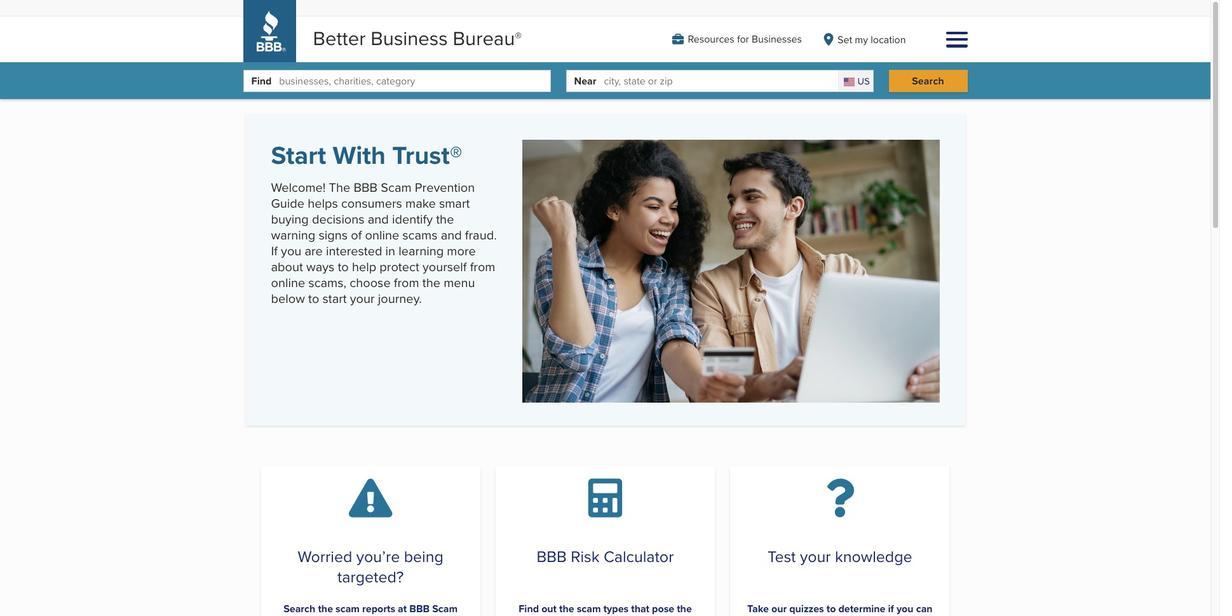 Task type: vqa. For each thing, say whether or not it's contained in the screenshot.
BBB
yes



Task type: locate. For each thing, give the bounding box(es) containing it.
and right "of"
[[368, 210, 389, 228]]

scam inside the search the scam reports at bbb scam tracker℠
[[336, 602, 360, 616]]

1 vertical spatial online
[[271, 274, 305, 292]]

0 vertical spatial find
[[251, 74, 272, 88]]

find inside the find out the scam types that pose the biggest risk to you
[[519, 602, 539, 616]]

0 vertical spatial bbb
[[354, 178, 378, 197]]

the
[[436, 210, 454, 228], [423, 274, 440, 292], [318, 602, 333, 616], [559, 602, 574, 616], [677, 602, 692, 616], [834, 615, 849, 617]]

you inside the find out the scam types that pose the biggest risk to you
[[631, 615, 648, 617]]

decisions
[[312, 210, 365, 228]]

test your knowledge
[[768, 546, 912, 568]]

consumers
[[341, 194, 402, 213]]

0 horizontal spatial you
[[281, 242, 301, 260]]

0 vertical spatial search
[[912, 74, 944, 88]]

the left con
[[834, 615, 849, 617]]

bbb inside start with trust® welcome! the bbb scam prevention guide helps consumers make smart buying decisions and identify the warning signs of online scams and fraud. if you are interested in learning more about ways to help protect yourself from online scams, choose from the menu below to start your journey.
[[354, 178, 378, 197]]

bbb right the
[[354, 178, 378, 197]]

scam left reports
[[336, 602, 360, 616]]

bbb inside the search the scam reports at bbb scam tracker℠
[[410, 602, 430, 616]]

menu
[[444, 274, 475, 292]]

0 horizontal spatial scam
[[336, 602, 360, 616]]

that
[[631, 602, 650, 616]]

being
[[404, 546, 444, 568]]

take
[[747, 602, 769, 616]]

online
[[365, 226, 399, 244], [271, 274, 305, 292]]

1 vertical spatial scam
[[432, 602, 458, 616]]

1 scam from the left
[[336, 602, 360, 616]]

search for search
[[912, 74, 944, 88]]

scam right at
[[432, 602, 458, 616]]

to
[[338, 258, 349, 276], [308, 289, 319, 308], [827, 602, 836, 616], [619, 615, 628, 617]]

0 horizontal spatial bbb
[[354, 178, 378, 197]]

US field
[[839, 71, 873, 92]]

take our quizzes to determine if you can spot the con link
[[747, 602, 933, 617]]

to left help
[[338, 258, 349, 276]]

to inside "take our quizzes to determine if you can spot the con"
[[827, 602, 836, 616]]

in
[[386, 242, 395, 260]]

journey.
[[378, 289, 422, 308]]

con
[[852, 615, 869, 617]]

location
[[871, 32, 906, 47]]

from
[[470, 258, 495, 276], [394, 274, 419, 292]]

search inside the search the scam reports at bbb scam tracker℠
[[284, 602, 315, 616]]

from down learning
[[394, 274, 419, 292]]

1 horizontal spatial bbb
[[410, 602, 430, 616]]

bbb
[[354, 178, 378, 197], [537, 546, 567, 568], [410, 602, 430, 616]]

resources
[[688, 32, 735, 46]]

the right make
[[436, 210, 454, 228]]

1 horizontal spatial online
[[365, 226, 399, 244]]

you right types
[[631, 615, 648, 617]]

determine
[[839, 602, 886, 616]]

interested
[[326, 242, 382, 260]]

you right if
[[897, 602, 914, 616]]

1 horizontal spatial scam
[[577, 602, 601, 616]]

from down fraud.
[[470, 258, 495, 276]]

0 horizontal spatial find
[[251, 74, 272, 88]]

are
[[305, 242, 323, 260]]

scam inside start with trust® welcome! the bbb scam prevention guide helps consumers make smart buying decisions and identify the warning signs of online scams and fraud. if you are interested in learning more about ways to help protect yourself from online scams, choose from the menu below to start your journey.
[[381, 178, 412, 197]]

0 horizontal spatial scam
[[381, 178, 412, 197]]

types
[[604, 602, 629, 616]]

®
[[515, 26, 522, 47]]

1 vertical spatial search
[[284, 602, 315, 616]]

1 horizontal spatial find
[[519, 602, 539, 616]]

0 horizontal spatial your
[[350, 289, 375, 308]]

bbb for trust®
[[354, 178, 378, 197]]

your
[[350, 289, 375, 308], [800, 546, 831, 568]]

2 horizontal spatial you
[[897, 602, 914, 616]]

scam for scam
[[432, 602, 458, 616]]

online down the if
[[271, 274, 305, 292]]

at
[[398, 602, 407, 616]]

to right risk
[[619, 615, 628, 617]]

worried you're being targeted? link
[[298, 546, 444, 588]]

scam up the identify
[[381, 178, 412, 197]]

signs
[[319, 226, 348, 244]]

your right start
[[350, 289, 375, 308]]

the
[[329, 178, 350, 197]]

fraud.
[[465, 226, 497, 244]]

bbb left risk
[[537, 546, 567, 568]]

resources for businesses link
[[672, 32, 802, 46]]

better
[[313, 24, 366, 52]]

search for search the scam reports at bbb scam tracker℠
[[284, 602, 315, 616]]

targeted?
[[337, 565, 404, 588]]

2 scam from the left
[[577, 602, 601, 616]]

warning
[[271, 226, 315, 244]]

to right quizzes
[[827, 602, 836, 616]]

scam inside the find out the scam types that pose the biggest risk to you
[[577, 602, 601, 616]]

the left "tracker℠"
[[318, 602, 333, 616]]

search inside button
[[912, 74, 944, 88]]

find out the scam types that pose the biggest risk to you
[[519, 602, 692, 617]]

guide
[[271, 194, 304, 213]]

take our quizzes to determine if you can spot the con
[[747, 602, 933, 617]]

find for find
[[251, 74, 272, 88]]

and
[[368, 210, 389, 228], [441, 226, 462, 244]]

0 horizontal spatial from
[[394, 274, 419, 292]]

0 vertical spatial online
[[365, 226, 399, 244]]

scam
[[336, 602, 360, 616], [577, 602, 601, 616]]

0 vertical spatial your
[[350, 289, 375, 308]]

1 horizontal spatial search
[[912, 74, 944, 88]]

scam inside the search the scam reports at bbb scam tracker℠
[[432, 602, 458, 616]]

bbb right at
[[410, 602, 430, 616]]

scam
[[381, 178, 412, 197], [432, 602, 458, 616]]

search the scam reports at bbb scam tracker℠
[[284, 602, 458, 617]]

scams
[[403, 226, 438, 244]]

0 horizontal spatial online
[[271, 274, 305, 292]]

bbb risk calculator
[[537, 546, 674, 568]]

0 vertical spatial scam
[[381, 178, 412, 197]]

scam left types
[[577, 602, 601, 616]]

1 vertical spatial find
[[519, 602, 539, 616]]

0 horizontal spatial search
[[284, 602, 315, 616]]

you
[[281, 242, 301, 260], [897, 602, 914, 616], [631, 615, 648, 617]]

1 vertical spatial bbb
[[537, 546, 567, 568]]

you right the if
[[281, 242, 301, 260]]

my
[[855, 32, 868, 47]]

search
[[912, 74, 944, 88], [284, 602, 315, 616]]

risk
[[600, 615, 616, 617]]

knowledge
[[835, 546, 912, 568]]

tracker℠
[[350, 615, 391, 617]]

your right the 'test'
[[800, 546, 831, 568]]

online right "of"
[[365, 226, 399, 244]]

1 horizontal spatial your
[[800, 546, 831, 568]]

1 horizontal spatial and
[[441, 226, 462, 244]]

find
[[251, 74, 272, 88], [519, 602, 539, 616]]

biggest
[[563, 615, 597, 617]]

1 horizontal spatial scam
[[432, 602, 458, 616]]

2 vertical spatial bbb
[[410, 602, 430, 616]]

out
[[542, 602, 557, 616]]

start
[[271, 137, 326, 174]]

1 horizontal spatial you
[[631, 615, 648, 617]]

and left fraud.
[[441, 226, 462, 244]]



Task type: describe. For each thing, give the bounding box(es) containing it.
smart
[[439, 194, 470, 213]]

trust®
[[392, 137, 462, 174]]

search the scam reports at bbb scam tracker℠ link
[[284, 602, 458, 617]]

find out the scam types that pose the biggest risk to you link
[[519, 602, 692, 617]]

0 horizontal spatial and
[[368, 210, 389, 228]]

if
[[271, 242, 278, 260]]

business
[[371, 24, 448, 52]]

better business bureau ®
[[313, 24, 522, 52]]

calculator
[[604, 546, 674, 568]]

yourself
[[423, 258, 467, 276]]

us
[[858, 75, 870, 88]]

1 vertical spatial your
[[800, 546, 831, 568]]

2 horizontal spatial bbb
[[537, 546, 567, 568]]

start with trust® welcome! the bbb scam prevention guide helps consumers make smart buying decisions and identify the warning signs of online scams and fraud. if you are interested in learning more about ways to help protect yourself from online scams, choose from the menu below to start your journey.
[[271, 137, 497, 308]]

for
[[737, 32, 749, 46]]

worried you're being targeted?
[[298, 546, 444, 588]]

find for find out the scam types that pose the biggest risk to you
[[519, 602, 539, 616]]

1 horizontal spatial from
[[470, 258, 495, 276]]

protect
[[380, 258, 419, 276]]

reports
[[362, 602, 395, 616]]

young happy couple shopping online, sitting at home. beautiful african american woman holding credit card, attractive man booking tickets, ordering food on website image
[[522, 140, 940, 403]]

Find search field
[[279, 71, 550, 92]]

to inside the find out the scam types that pose the biggest risk to you
[[619, 615, 628, 617]]

the inside "take our quizzes to determine if you can spot the con"
[[834, 615, 849, 617]]

risk
[[571, 546, 600, 568]]

the inside the search the scam reports at bbb scam tracker℠
[[318, 602, 333, 616]]

bureau
[[453, 24, 515, 52]]

make
[[406, 194, 436, 213]]

test
[[768, 546, 796, 568]]

you inside "take our quizzes to determine if you can spot the con"
[[897, 602, 914, 616]]

near
[[574, 74, 596, 88]]

bbb for scam
[[410, 602, 430, 616]]

learning
[[399, 242, 444, 260]]

helps
[[308, 194, 338, 213]]

resources for businesses
[[688, 32, 802, 46]]

scam for trust®
[[381, 178, 412, 197]]

our
[[772, 602, 787, 616]]

help
[[352, 258, 376, 276]]

if
[[888, 602, 894, 616]]

businesses
[[752, 32, 802, 46]]

to left start
[[308, 289, 319, 308]]

quizzes
[[790, 602, 824, 616]]

can
[[916, 602, 933, 616]]

welcome!
[[271, 178, 326, 197]]

identify
[[392, 210, 433, 228]]

about
[[271, 258, 303, 276]]

the left menu
[[423, 274, 440, 292]]

buying
[[271, 210, 309, 228]]

the right out
[[559, 602, 574, 616]]

worried
[[298, 546, 352, 568]]

start
[[323, 289, 347, 308]]

test your knowledge link
[[768, 546, 912, 568]]

more
[[447, 242, 476, 260]]

scams,
[[308, 274, 346, 292]]

of
[[351, 226, 362, 244]]

Near field
[[604, 71, 839, 92]]

spot
[[812, 615, 832, 617]]

the right the pose
[[677, 602, 692, 616]]

set
[[838, 32, 852, 47]]

you inside start with trust® welcome! the bbb scam prevention guide helps consumers make smart buying decisions and identify the warning signs of online scams and fraud. if you are interested in learning more about ways to help protect yourself from online scams, choose from the menu below to start your journey.
[[281, 242, 301, 260]]

set my location
[[838, 32, 906, 47]]

pose
[[652, 602, 674, 616]]

prevention
[[415, 178, 475, 197]]

below
[[271, 289, 305, 308]]

your inside start with trust® welcome! the bbb scam prevention guide helps consumers make smart buying decisions and identify the warning signs of online scams and fraud. if you are interested in learning more about ways to help protect yourself from online scams, choose from the menu below to start your journey.
[[350, 289, 375, 308]]

bbb risk calculator link
[[537, 546, 674, 568]]

search button
[[889, 70, 968, 92]]

with
[[333, 137, 386, 174]]

choose
[[350, 274, 391, 292]]

you're
[[356, 546, 400, 568]]

ways
[[306, 258, 335, 276]]



